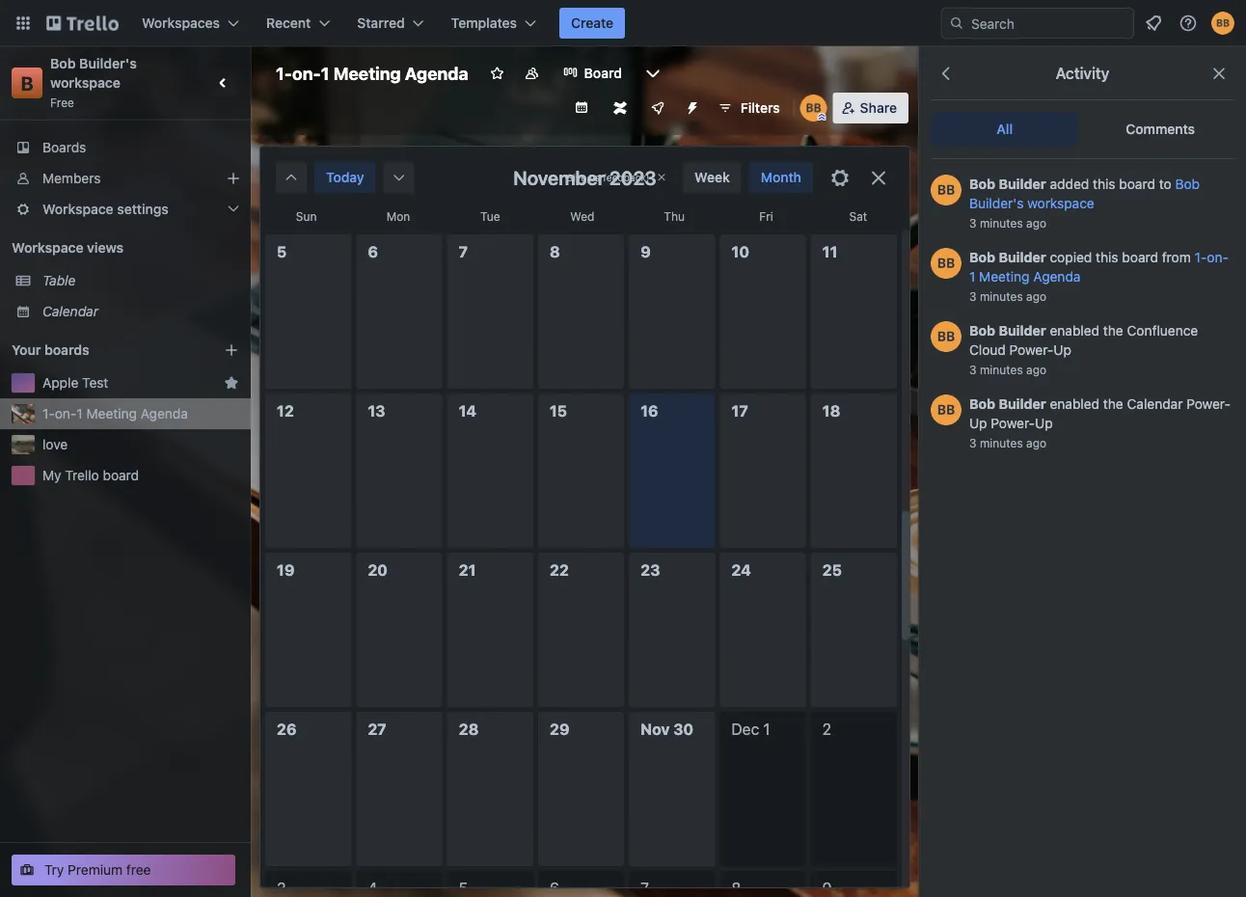 Task type: locate. For each thing, give the bounding box(es) containing it.
customize views image
[[644, 64, 663, 83]]

meeting
[[334, 63, 401, 83], [980, 269, 1030, 285], [86, 406, 137, 422]]

0 vertical spatial calendar
[[42, 304, 98, 319]]

nov
[[641, 720, 670, 739]]

0 vertical spatial power-
[[1010, 342, 1054, 358]]

0 vertical spatial board
[[1120, 176, 1156, 192]]

4 ago from the top
[[1027, 436, 1047, 450]]

24
[[732, 561, 752, 580]]

1 horizontal spatial agenda
[[405, 63, 469, 83]]

builder's for bob builder's workspace free
[[79, 55, 137, 71]]

2 vertical spatial power-
[[992, 416, 1036, 431]]

1- right 'from'
[[1195, 249, 1208, 265]]

workspace for workspace views
[[12, 240, 84, 256]]

power- right "cloud"
[[1010, 342, 1054, 358]]

this
[[1094, 176, 1116, 192], [1097, 249, 1119, 265]]

builder down "cloud"
[[999, 396, 1047, 412]]

0 horizontal spatial meeting
[[86, 406, 137, 422]]

the inside enabled the calendar power- up power-up
[[1104, 396, 1124, 412]]

26
[[277, 720, 297, 739]]

2 the from the top
[[1104, 396, 1124, 412]]

sm image
[[282, 168, 301, 187], [390, 168, 409, 187]]

0 vertical spatial 1-on-1 meeting agenda
[[276, 63, 469, 83]]

1 vertical spatial bob builder (bobbuilder40) image
[[931, 248, 962, 279]]

2 minutes from the top
[[981, 290, 1024, 303]]

workspaces button
[[130, 8, 251, 39]]

create
[[571, 15, 614, 31]]

builder's inside the bob builder's workspace free
[[79, 55, 137, 71]]

1 3 minutes ago from the top
[[970, 216, 1047, 230]]

1 vertical spatial meeting
[[980, 269, 1030, 285]]

1- up love
[[42, 406, 55, 422]]

agenda up love link at left
[[141, 406, 188, 422]]

bob down all link
[[970, 176, 996, 192]]

give us feedback! link
[[566, 172, 650, 183]]

2 horizontal spatial 1-
[[1195, 249, 1208, 265]]

bob
[[50, 55, 76, 71], [970, 176, 996, 192], [1176, 176, 1201, 192], [970, 249, 996, 265], [970, 323, 996, 339], [970, 396, 996, 412]]

board
[[585, 65, 622, 81]]

2 horizontal spatial on-
[[1208, 249, 1230, 265]]

my trello board link
[[42, 466, 239, 485]]

1 vertical spatial this
[[1097, 249, 1119, 265]]

1 down apple test
[[77, 406, 83, 422]]

1 horizontal spatial workspace
[[1028, 195, 1095, 211]]

1 horizontal spatial builder's
[[970, 195, 1024, 211]]

the left confluence
[[1104, 323, 1124, 339]]

bob builder copied this board from
[[970, 249, 1195, 265]]

ago for enabled the calendar power- up power-up
[[1027, 436, 1047, 450]]

builder left copied
[[999, 249, 1047, 265]]

1 vertical spatial 1-on-1 meeting agenda
[[42, 406, 188, 422]]

1 horizontal spatial sm image
[[390, 168, 409, 187]]

minutes for added this board to
[[981, 216, 1024, 230]]

1-on-1 meeting agenda down apple test link
[[42, 406, 188, 422]]

activity
[[1056, 64, 1110, 83]]

builder
[[999, 176, 1047, 192], [999, 249, 1047, 265], [999, 323, 1047, 339], [999, 396, 1047, 412]]

6
[[368, 243, 378, 261]]

0 horizontal spatial on-
[[55, 406, 77, 422]]

0 vertical spatial 1-
[[276, 63, 292, 83]]

bob left copied
[[970, 249, 996, 265]]

dec
[[732, 720, 760, 739]]

1 horizontal spatial calendar
[[1128, 396, 1184, 412]]

3 for copied this board from
[[970, 290, 977, 303]]

30
[[674, 720, 694, 739]]

10
[[732, 243, 750, 261]]

minutes for enabled the calendar power- up power-up
[[981, 436, 1024, 450]]

cloud
[[970, 342, 1007, 358]]

1-on-1 meeting agenda inside the 1-on-1 meeting agenda link
[[42, 406, 188, 422]]

bob builder's workspace free
[[50, 55, 140, 109]]

your
[[12, 342, 41, 358]]

back to home image
[[46, 8, 119, 39]]

1- inside the 1-on- 1 meeting agenda
[[1195, 249, 1208, 265]]

1 vertical spatial workspace
[[12, 240, 84, 256]]

0 vertical spatial workspace
[[42, 201, 114, 217]]

2 vertical spatial agenda
[[141, 406, 188, 422]]

0 vertical spatial bob builder
[[970, 323, 1047, 339]]

3 for added this board to
[[970, 216, 977, 230]]

0 vertical spatial bob builder (bobbuilder40) image
[[801, 95, 828, 122]]

bob builder added this board to
[[970, 176, 1176, 192]]

1 horizontal spatial 1-on-1 meeting agenda
[[276, 63, 469, 83]]

0 horizontal spatial sm image
[[282, 168, 301, 187]]

0 horizontal spatial 1-
[[42, 406, 55, 422]]

week
[[695, 169, 730, 185]]

bob builder for power-
[[970, 323, 1047, 339]]

0 vertical spatial agenda
[[405, 63, 469, 83]]

on- inside the 1-on- 1 meeting agenda
[[1208, 249, 1230, 265]]

this member is an admin of this board. image
[[818, 113, 827, 122]]

ago down enabled the calendar power- up power-up at the right top
[[1027, 436, 1047, 450]]

builder's down 'back to home' 'image'
[[79, 55, 137, 71]]

meeting up "cloud"
[[980, 269, 1030, 285]]

7
[[459, 243, 468, 261]]

2 3 from the top
[[970, 290, 977, 303]]

0 vertical spatial enabled
[[1051, 323, 1100, 339]]

the for confluence
[[1104, 323, 1124, 339]]

confluence icon image
[[614, 101, 627, 115]]

1 builder from the top
[[999, 176, 1047, 192]]

builder up "cloud"
[[999, 323, 1047, 339]]

1- inside "1-on-1 meeting agenda" text field
[[276, 63, 292, 83]]

1 down the recent dropdown button
[[321, 63, 330, 83]]

agenda inside the 1-on- 1 meeting agenda
[[1034, 269, 1081, 285]]

4 minutes from the top
[[981, 436, 1024, 450]]

workspace
[[50, 75, 121, 91], [1028, 195, 1095, 211]]

1 vertical spatial calendar
[[1128, 396, 1184, 412]]

sm image up sun
[[282, 168, 301, 187]]

board down love link at left
[[103, 468, 139, 484]]

power-
[[1010, 342, 1054, 358], [1187, 396, 1232, 412], [992, 416, 1036, 431]]

1 right dec at the right
[[764, 720, 771, 739]]

Board name text field
[[266, 58, 478, 89]]

table link
[[42, 271, 239, 291]]

1 minutes from the top
[[981, 216, 1024, 230]]

power- down confluence
[[1187, 396, 1232, 412]]

20
[[368, 561, 388, 580]]

0 vertical spatial builder's
[[79, 55, 137, 71]]

1 the from the top
[[1104, 323, 1124, 339]]

0 horizontal spatial builder's
[[79, 55, 137, 71]]

bob builder
[[970, 323, 1047, 339], [970, 396, 1047, 412]]

to
[[1160, 176, 1172, 192]]

added
[[1051, 176, 1090, 192]]

on- right 'from'
[[1208, 249, 1230, 265]]

0 horizontal spatial bob builder's workspace link
[[50, 55, 140, 91]]

bob builder for up
[[970, 396, 1047, 412]]

1 vertical spatial bob builder's workspace link
[[970, 176, 1201, 211]]

calendar link
[[42, 302, 239, 321]]

enabled down 1-on- 1 meeting agenda link
[[1051, 323, 1100, 339]]

up inside enabled the confluence cloud power-up
[[1054, 342, 1072, 358]]

on- inside "1-on-1 meeting agenda" text field
[[292, 63, 321, 83]]

bob builder (bobbuilder40) image
[[801, 95, 828, 122], [931, 175, 962, 206], [931, 395, 962, 426]]

builder's down all link
[[970, 195, 1024, 211]]

agenda left star or unstar board icon
[[405, 63, 469, 83]]

2 horizontal spatial agenda
[[1034, 269, 1081, 285]]

1 vertical spatial on-
[[1208, 249, 1230, 265]]

1 up "cloud"
[[970, 269, 976, 285]]

this right added
[[1094, 176, 1116, 192]]

calendar down table
[[42, 304, 98, 319]]

1- for 1-on- 1 meeting agenda link
[[1195, 249, 1208, 265]]

3 3 from the top
[[970, 363, 977, 376]]

3 minutes ago for enabled the confluence cloud power-up
[[970, 363, 1047, 376]]

ago down enabled the confluence cloud power-up
[[1027, 363, 1047, 376]]

3 minutes from the top
[[981, 363, 1024, 376]]

2 horizontal spatial up
[[1054, 342, 1072, 358]]

3 for enabled the confluence cloud power-up
[[970, 363, 977, 376]]

enabled for up
[[1051, 323, 1100, 339]]

23
[[641, 561, 661, 580]]

1-on-1 meeting agenda down starred
[[276, 63, 469, 83]]

bob builder up "cloud"
[[970, 323, 1047, 339]]

workspace inside popup button
[[42, 201, 114, 217]]

boards
[[42, 139, 86, 155]]

3 3 minutes ago from the top
[[970, 363, 1047, 376]]

board left 'from'
[[1123, 249, 1159, 265]]

0 horizontal spatial 1-on-1 meeting agenda
[[42, 406, 188, 422]]

0 horizontal spatial workspace
[[50, 75, 121, 91]]

my
[[42, 468, 61, 484]]

2 3 minutes ago from the top
[[970, 290, 1047, 303]]

1
[[321, 63, 330, 83], [970, 269, 976, 285], [77, 406, 83, 422], [764, 720, 771, 739]]

nov 30
[[641, 720, 694, 739]]

1 horizontal spatial 1-
[[276, 63, 292, 83]]

1 bob builder from the top
[[970, 323, 1047, 339]]

ago down bob builder copied this board from
[[1027, 290, 1047, 303]]

sm image up "mon"
[[390, 168, 409, 187]]

give
[[566, 172, 587, 183]]

ago down bob builder added this board to
[[1027, 216, 1047, 230]]

b
[[21, 71, 33, 94]]

up down "cloud"
[[970, 416, 988, 431]]

the down enabled the confluence cloud power-up
[[1104, 396, 1124, 412]]

meeting inside the 1-on- 1 meeting agenda
[[980, 269, 1030, 285]]

on- inside the 1-on-1 meeting agenda link
[[55, 406, 77, 422]]

ago
[[1027, 216, 1047, 230], [1027, 290, 1047, 303], [1027, 363, 1047, 376], [1027, 436, 1047, 450]]

from
[[1163, 249, 1192, 265]]

bob builder's workspace link up free
[[50, 55, 140, 91]]

bob right to
[[1176, 176, 1201, 192]]

2 vertical spatial on-
[[55, 406, 77, 422]]

bob builder (bobbuilder40) image
[[1212, 12, 1235, 35], [931, 248, 962, 279], [931, 321, 962, 352]]

1- inside the 1-on-1 meeting agenda link
[[42, 406, 55, 422]]

meeting inside the 1-on-1 meeting agenda link
[[86, 406, 137, 422]]

2
[[823, 720, 832, 739]]

Search field
[[965, 9, 1134, 38]]

enabled inside enabled the confluence cloud power-up
[[1051, 323, 1100, 339]]

1 vertical spatial board
[[1123, 249, 1159, 265]]

0 vertical spatial bob builder (bobbuilder40) image
[[1212, 12, 1235, 35]]

workspace down added
[[1028, 195, 1095, 211]]

meeting down test
[[86, 406, 137, 422]]

1 vertical spatial workspace
[[1028, 195, 1095, 211]]

workspace for bob builder's workspace
[[1028, 195, 1095, 211]]

2 vertical spatial board
[[103, 468, 139, 484]]

2 vertical spatial bob builder (bobbuilder40) image
[[931, 395, 962, 426]]

1 vertical spatial 1-
[[1195, 249, 1208, 265]]

agenda down copied
[[1034, 269, 1081, 285]]

create button
[[560, 8, 626, 39]]

3 minutes ago
[[970, 216, 1047, 230], [970, 290, 1047, 303], [970, 363, 1047, 376], [970, 436, 1047, 450]]

29
[[550, 720, 570, 739]]

11
[[823, 243, 838, 261]]

2 vertical spatial bob builder (bobbuilder40) image
[[931, 321, 962, 352]]

2 vertical spatial meeting
[[86, 406, 137, 422]]

1-on- 1 meeting agenda link
[[970, 249, 1230, 285]]

agenda for the 1-on-1 meeting agenda link
[[141, 406, 188, 422]]

bob builder's workspace link up bob builder copied this board from
[[970, 176, 1201, 211]]

16
[[641, 402, 659, 420]]

0 vertical spatial this
[[1094, 176, 1116, 192]]

0 vertical spatial bob builder's workspace link
[[50, 55, 140, 91]]

4 3 from the top
[[970, 436, 977, 450]]

4 3 minutes ago from the top
[[970, 436, 1047, 450]]

copied
[[1051, 249, 1093, 265]]

bob inside the bob builder's workspace free
[[50, 55, 76, 71]]

meeting for 1-on- 1 meeting agenda link
[[980, 269, 1030, 285]]

filters button
[[712, 93, 786, 124]]

1 vertical spatial bob builder (bobbuilder40) image
[[931, 175, 962, 206]]

1-on-1 meeting agenda
[[276, 63, 469, 83], [42, 406, 188, 422]]

on- down the recent dropdown button
[[292, 63, 321, 83]]

0 vertical spatial workspace
[[50, 75, 121, 91]]

starred button
[[346, 8, 436, 39]]

bob up free
[[50, 55, 76, 71]]

up down enabled the confluence cloud power-up
[[1036, 416, 1054, 431]]

the
[[1104, 323, 1124, 339], [1104, 396, 1124, 412]]

2 vertical spatial 1-
[[42, 406, 55, 422]]

1 horizontal spatial on-
[[292, 63, 321, 83]]

workspace
[[42, 201, 114, 217], [12, 240, 84, 256]]

bob down "cloud"
[[970, 396, 996, 412]]

1 inside the 1-on- 1 meeting agenda
[[970, 269, 976, 285]]

power- down "cloud"
[[992, 416, 1036, 431]]

2 bob builder from the top
[[970, 396, 1047, 412]]

1 vertical spatial bob builder
[[970, 396, 1047, 412]]

0 vertical spatial the
[[1104, 323, 1124, 339]]

0 vertical spatial on-
[[292, 63, 321, 83]]

1- down recent
[[276, 63, 292, 83]]

1-on- 1 meeting agenda
[[970, 249, 1230, 285]]

3 ago from the top
[[1027, 363, 1047, 376]]

calendar inside enabled the calendar power- up power-up
[[1128, 396, 1184, 412]]

settings
[[117, 201, 169, 217]]

agenda inside text field
[[405, 63, 469, 83]]

premium
[[68, 862, 123, 878]]

1 enabled from the top
[[1051, 323, 1100, 339]]

1 3 from the top
[[970, 216, 977, 230]]

meeting down starred
[[334, 63, 401, 83]]

bob builder down "cloud"
[[970, 396, 1047, 412]]

calendar down confluence
[[1128, 396, 1184, 412]]

up up enabled the calendar power- up power-up at the right top
[[1054, 342, 1072, 358]]

1 vertical spatial enabled
[[1051, 396, 1100, 412]]

1 vertical spatial builder's
[[970, 195, 1024, 211]]

1 horizontal spatial meeting
[[334, 63, 401, 83]]

on- down "apple"
[[55, 406, 77, 422]]

the inside enabled the confluence cloud power-up
[[1104, 323, 1124, 339]]

12
[[277, 402, 294, 420]]

workspace up table
[[12, 240, 84, 256]]

0 vertical spatial meeting
[[334, 63, 401, 83]]

us
[[590, 172, 601, 183]]

week button
[[683, 162, 742, 193]]

workspace down members
[[42, 201, 114, 217]]

2 horizontal spatial meeting
[[980, 269, 1030, 285]]

agenda
[[405, 63, 469, 83], [1034, 269, 1081, 285], [141, 406, 188, 422]]

1-
[[276, 63, 292, 83], [1195, 249, 1208, 265], [42, 406, 55, 422]]

workspace inside the bob builder's workspace free
[[50, 75, 121, 91]]

this right copied
[[1097, 249, 1119, 265]]

workspace up free
[[50, 75, 121, 91]]

all
[[997, 121, 1014, 137]]

0 notifications image
[[1143, 12, 1166, 35]]

1 ago from the top
[[1027, 216, 1047, 230]]

1 sm image from the left
[[282, 168, 301, 187]]

enabled
[[1051, 323, 1100, 339], [1051, 396, 1100, 412]]

2 enabled from the top
[[1051, 396, 1100, 412]]

1 vertical spatial the
[[1104, 396, 1124, 412]]

board left to
[[1120, 176, 1156, 192]]

try premium free
[[44, 862, 151, 878]]

board inside my trello board 'link'
[[103, 468, 139, 484]]

workspace inside bob builder's workspace
[[1028, 195, 1095, 211]]

calendar
[[42, 304, 98, 319], [1128, 396, 1184, 412]]

primary element
[[0, 0, 1247, 46]]

builder left added
[[999, 176, 1047, 192]]

enabled inside enabled the calendar power- up power-up
[[1051, 396, 1100, 412]]

1 vertical spatial agenda
[[1034, 269, 1081, 285]]

2 ago from the top
[[1027, 290, 1047, 303]]

up
[[1054, 342, 1072, 358], [970, 416, 988, 431], [1036, 416, 1054, 431]]

bob builder's workspace
[[970, 176, 1201, 211]]

minutes
[[981, 216, 1024, 230], [981, 290, 1024, 303], [981, 363, 1024, 376], [981, 436, 1024, 450]]

enabled the calendar power- up power-up
[[970, 396, 1232, 431]]

0 horizontal spatial agenda
[[141, 406, 188, 422]]

builder's inside bob builder's workspace
[[970, 195, 1024, 211]]

meeting inside "1-on-1 meeting agenda" text field
[[334, 63, 401, 83]]

enabled down enabled the confluence cloud power-up
[[1051, 396, 1100, 412]]



Task type: describe. For each thing, give the bounding box(es) containing it.
this for added
[[1094, 176, 1116, 192]]

dec 1
[[732, 720, 771, 739]]

table
[[42, 273, 76, 289]]

workspace views
[[12, 240, 124, 256]]

1 vertical spatial power-
[[1187, 396, 1232, 412]]

17
[[732, 402, 749, 420]]

free
[[50, 96, 74, 109]]

workspace navigation collapse icon image
[[210, 69, 237, 97]]

5
[[277, 243, 287, 261]]

thu
[[664, 209, 685, 223]]

templates button
[[440, 8, 548, 39]]

15
[[550, 402, 568, 420]]

2 builder from the top
[[999, 249, 1047, 265]]

agenda for 1-on- 1 meeting agenda link
[[1034, 269, 1081, 285]]

on- for the 1-on-1 meeting agenda link
[[55, 406, 77, 422]]

enabled the confluence cloud power-up
[[970, 323, 1199, 358]]

bob builder (bobbuilder40) image inside primary element
[[1212, 12, 1235, 35]]

templates
[[451, 15, 517, 31]]

13
[[368, 402, 386, 420]]

calendar power-up image
[[574, 99, 589, 115]]

mon
[[387, 209, 411, 223]]

power ups image
[[650, 100, 666, 116]]

my trello board
[[42, 468, 139, 484]]

recent button
[[255, 8, 342, 39]]

bob builder (bobbuilder40) image for added this board to
[[931, 175, 962, 206]]

21
[[459, 561, 476, 580]]

try premium free button
[[12, 855, 235, 886]]

0 horizontal spatial up
[[970, 416, 988, 431]]

board link
[[552, 58, 634, 89]]

recent
[[266, 15, 311, 31]]

workspaces
[[142, 15, 220, 31]]

starred
[[357, 15, 405, 31]]

comments link
[[1087, 112, 1235, 147]]

1-on-1 meeting agenda inside text field
[[276, 63, 469, 83]]

1 inside text field
[[321, 63, 330, 83]]

ago for copied this board from
[[1027, 290, 1047, 303]]

bob builder (bobbuilder40) image for copied this board from
[[931, 248, 962, 279]]

love link
[[42, 435, 239, 455]]

fri
[[760, 209, 774, 223]]

trello
[[65, 468, 99, 484]]

25
[[823, 561, 843, 580]]

free
[[126, 862, 151, 878]]

28
[[459, 720, 479, 739]]

bob builder (bobbuilder40) image for enabled the calendar power- up power-up
[[931, 395, 962, 426]]

8
[[550, 243, 560, 261]]

workspace for workspace settings
[[42, 201, 114, 217]]

boards
[[44, 342, 89, 358]]

b link
[[12, 68, 42, 98]]

1-on-1 meeting agenda link
[[42, 404, 239, 424]]

builder's for bob builder's workspace
[[970, 195, 1024, 211]]

boards link
[[0, 132, 251, 163]]

19
[[277, 561, 295, 580]]

bob inside bob builder's workspace
[[1176, 176, 1201, 192]]

your boards with 4 items element
[[12, 339, 195, 362]]

comments
[[1127, 121, 1196, 137]]

bob builder (bobbuilder40) image for enabled the confluence cloud power-up
[[931, 321, 962, 352]]

14
[[459, 402, 477, 420]]

add board image
[[224, 343, 239, 358]]

minutes for copied this board from
[[981, 290, 1024, 303]]

3 minutes ago for copied this board from
[[970, 290, 1047, 303]]

tue
[[481, 209, 501, 223]]

2 sm image from the left
[[390, 168, 409, 187]]

ago for enabled the confluence cloud power-up
[[1027, 363, 1047, 376]]

workspace settings
[[42, 201, 169, 217]]

3 minutes ago for enabled the calendar power- up power-up
[[970, 436, 1047, 450]]

power- inside enabled the confluence cloud power-up
[[1010, 342, 1054, 358]]

3 builder from the top
[[999, 323, 1047, 339]]

share
[[861, 100, 898, 116]]

3 for enabled the calendar power- up power-up
[[970, 436, 977, 450]]

star or unstar board image
[[490, 66, 505, 81]]

share button
[[834, 93, 909, 124]]

your boards
[[12, 342, 89, 358]]

1 horizontal spatial bob builder's workspace link
[[970, 176, 1201, 211]]

give us feedback!
[[566, 172, 650, 183]]

0 horizontal spatial calendar
[[42, 304, 98, 319]]

1 horizontal spatial up
[[1036, 416, 1054, 431]]

starred icon image
[[224, 375, 239, 391]]

confluence
[[1128, 323, 1199, 339]]

automation image
[[677, 93, 704, 120]]

ago for added this board to
[[1027, 216, 1047, 230]]

apple
[[42, 375, 78, 391]]

november 2023
[[514, 166, 657, 189]]

9
[[641, 243, 651, 261]]

enabled for power-
[[1051, 396, 1100, 412]]

workspace for bob builder's workspace free
[[50, 75, 121, 91]]

love
[[42, 437, 68, 453]]

workspace settings button
[[0, 194, 251, 225]]

wed
[[571, 209, 595, 223]]

apple test
[[42, 375, 108, 391]]

board for to
[[1120, 176, 1156, 192]]

search image
[[950, 15, 965, 31]]

22
[[550, 561, 569, 580]]

18
[[823, 402, 841, 420]]

filters
[[741, 100, 781, 116]]

try
[[44, 862, 64, 878]]

minutes for enabled the confluence cloud power-up
[[981, 363, 1024, 376]]

4 builder from the top
[[999, 396, 1047, 412]]

members link
[[0, 163, 251, 194]]

meeting for the 1-on-1 meeting agenda link
[[86, 406, 137, 422]]

sat
[[850, 209, 868, 223]]

bob up "cloud"
[[970, 323, 996, 339]]

open information menu image
[[1179, 14, 1199, 33]]

sun
[[296, 209, 317, 223]]

1- for the 1-on-1 meeting agenda link
[[42, 406, 55, 422]]

on- for 1-on- 1 meeting agenda link
[[1208, 249, 1230, 265]]

27
[[368, 720, 387, 739]]

all link
[[931, 112, 1080, 147]]

the for calendar
[[1104, 396, 1124, 412]]

board for from
[[1123, 249, 1159, 265]]

views
[[87, 240, 124, 256]]

test
[[82, 375, 108, 391]]

this for copied
[[1097, 249, 1119, 265]]

apple test link
[[42, 374, 216, 393]]

3 minutes ago for added this board to
[[970, 216, 1047, 230]]

workspace visible image
[[525, 66, 540, 81]]



Task type: vqa. For each thing, say whether or not it's contained in the screenshot.


